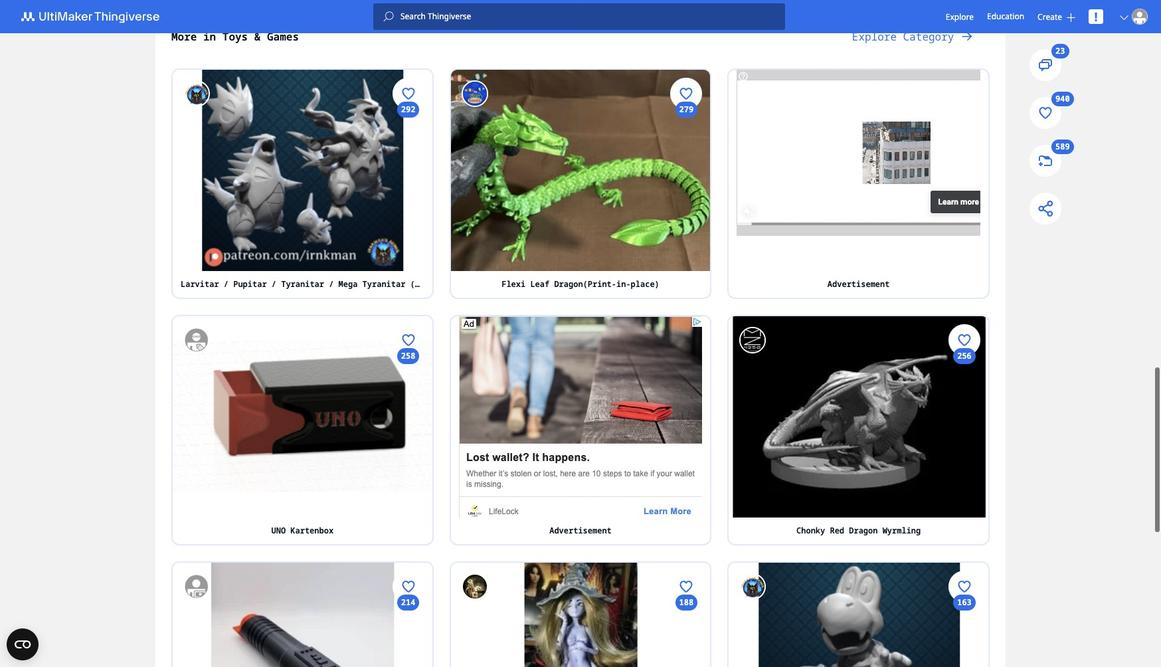 Task type: locate. For each thing, give the bounding box(es) containing it.
makerbot logo image
[[13, 9, 175, 25]]

0 horizontal spatial /
[[224, 278, 229, 290]]

avatar image for 214
[[183, 574, 210, 600]]

214
[[401, 597, 416, 608]]

1 vertical spatial explore
[[853, 29, 897, 44]]

avatar image
[[1133, 9, 1149, 25], [183, 80, 210, 107], [462, 80, 488, 107], [183, 327, 210, 354], [740, 327, 767, 354], [183, 574, 210, 600], [462, 574, 488, 600], [740, 574, 767, 600]]

1 horizontal spatial tyranitar
[[363, 278, 406, 290]]

toys
[[223, 29, 248, 44]]

place)
[[631, 278, 660, 290]]

0 horizontal spatial tyranitar
[[281, 278, 324, 290]]

tyranitar left mega
[[281, 278, 324, 290]]

education link
[[988, 9, 1025, 24]]

wyrmling
[[883, 525, 922, 536]]

larvitar
[[181, 278, 219, 290]]

35mm
[[454, 278, 473, 290]]

explore for explore category
[[853, 29, 897, 44]]

1 vertical spatial advertisement
[[550, 525, 612, 536]]

chonky
[[797, 525, 826, 536]]

tyranitar
[[281, 278, 324, 290], [363, 278, 406, 290]]

avatar image for 292
[[183, 80, 210, 107]]

/ right pupitar
[[272, 278, 277, 290]]

advertisement element
[[737, 70, 997, 236], [459, 316, 703, 528]]

2
[[685, 249, 689, 261]]

avatar image for 258
[[183, 327, 210, 354]]

thumbnail representing flexi leaf dragon(print-in-place) image
[[451, 70, 711, 271]]

flexi
[[502, 278, 526, 290]]

in-
[[617, 278, 631, 290]]

&
[[254, 29, 261, 44]]

112
[[401, 423, 416, 434]]

0 vertical spatial advertisement
[[828, 278, 890, 290]]

more in toys & games
[[172, 29, 299, 44]]

leaf
[[531, 278, 550, 290]]

2 horizontal spatial /
[[329, 278, 334, 290]]

explore left category
[[853, 29, 897, 44]]

1 horizontal spatial explore
[[946, 11, 975, 22]]

search control image
[[383, 11, 394, 22]]

0 vertical spatial explore
[[946, 11, 975, 22]]

!
[[1095, 9, 1099, 25]]

flexi leaf dragon(print-in-place)
[[502, 278, 660, 290]]

explore category
[[853, 29, 955, 44]]

Search Thingiverse text field
[[394, 11, 786, 22]]

uno kartenbox
[[272, 525, 334, 536]]

940
[[1057, 93, 1071, 105]]

explore
[[946, 11, 975, 22], [853, 29, 897, 44]]

2 / from the left
[[272, 278, 277, 290]]

advertisement
[[828, 278, 890, 290], [550, 525, 612, 536]]

pupitar
[[233, 278, 267, 290]]

279
[[680, 104, 694, 115]]

dragon(print-
[[555, 278, 617, 290]]

/
[[224, 278, 229, 290], [272, 278, 277, 290], [329, 278, 334, 290]]

thumbnail representing chonky red dragon wyrmling image
[[729, 316, 989, 518]]

flexi leaf dragon(print-in-place) link
[[451, 271, 711, 298]]

education
[[988, 11, 1025, 22]]

scale
[[501, 278, 525, 290]]

1 horizontal spatial advertisement element
[[737, 70, 997, 236]]

avatar image for 163
[[740, 574, 767, 600]]

0 horizontal spatial advertisement element
[[459, 316, 703, 528]]

/ left pupitar
[[224, 278, 229, 290]]

/ left mega
[[329, 278, 334, 290]]

category
[[904, 29, 955, 44]]

258
[[401, 350, 416, 362]]

plusicon image
[[1068, 13, 1076, 22]]

1 horizontal spatial /
[[272, 278, 277, 290]]

0 horizontal spatial advertisement
[[550, 525, 612, 536]]

153
[[680, 176, 694, 188]]

explore up category
[[946, 11, 975, 22]]

256
[[958, 350, 972, 362]]

0 horizontal spatial explore
[[853, 29, 897, 44]]

uno kartenbox link
[[173, 518, 433, 544]]

tyranitar right mega
[[363, 278, 406, 290]]



Task type: describe. For each thing, give the bounding box(es) containing it.
0 vertical spatial advertisement element
[[737, 70, 997, 236]]

1 / from the left
[[224, 278, 229, 290]]

thumbnail representing dry bones image
[[729, 563, 989, 667]]

larvitar / pupitar / tyranitar / mega tyranitar (pokemon 35mm true scale series) link
[[173, 271, 564, 298]]

explore category link
[[837, 21, 990, 53]]

open widget image
[[7, 629, 39, 661]]

163
[[958, 597, 972, 608]]

thumbnail representing ranni the witch bjd image
[[451, 563, 711, 667]]

explore for explore button
[[946, 11, 975, 22]]

explore button
[[946, 11, 975, 22]]

1 horizontal spatial advertisement
[[828, 278, 890, 290]]

1 vertical spatial advertisement element
[[459, 316, 703, 528]]

chonky red dragon wyrmling
[[797, 525, 922, 536]]

thumbnail representing collapsible lightsaber 2, collapsible blade, with threaded cap - star wars toy image
[[173, 563, 433, 667]]

chonky red dragon wyrmling link
[[729, 518, 989, 544]]

188
[[680, 597, 694, 608]]

mega
[[339, 278, 358, 290]]

1 tyranitar from the left
[[281, 278, 324, 290]]

in
[[203, 29, 216, 44]]

2 tyranitar from the left
[[363, 278, 406, 290]]

(pokemon
[[411, 278, 449, 290]]

292
[[401, 104, 416, 115]]

thumbnail representing uno kartenbox image
[[173, 316, 433, 518]]

larvitar / pupitar / tyranitar / mega tyranitar (pokemon 35mm true scale series)
[[181, 278, 564, 290]]

more
[[172, 29, 197, 44]]

kartenbox
[[291, 525, 334, 536]]

3 / from the left
[[329, 278, 334, 290]]

173
[[401, 176, 416, 188]]

series)
[[530, 278, 564, 290]]

avatar image for 188
[[462, 574, 488, 600]]

avatar image for 279
[[462, 80, 488, 107]]

true
[[478, 278, 497, 290]]

uno
[[272, 525, 286, 536]]

red
[[831, 525, 845, 536]]

games
[[267, 29, 299, 44]]

create button
[[1038, 11, 1076, 22]]

dragon
[[850, 525, 878, 536]]

23
[[1057, 45, 1066, 57]]

! link
[[1090, 9, 1104, 25]]

create
[[1038, 11, 1063, 22]]

thumbnail representing larvitar / pupitar / tyranitar / mega tyranitar (pokemon 35mm true scale series) image
[[173, 70, 433, 271]]

589
[[1057, 141, 1071, 152]]



Task type: vqa. For each thing, say whether or not it's contained in the screenshot.
Pokemon Pikachu link
no



